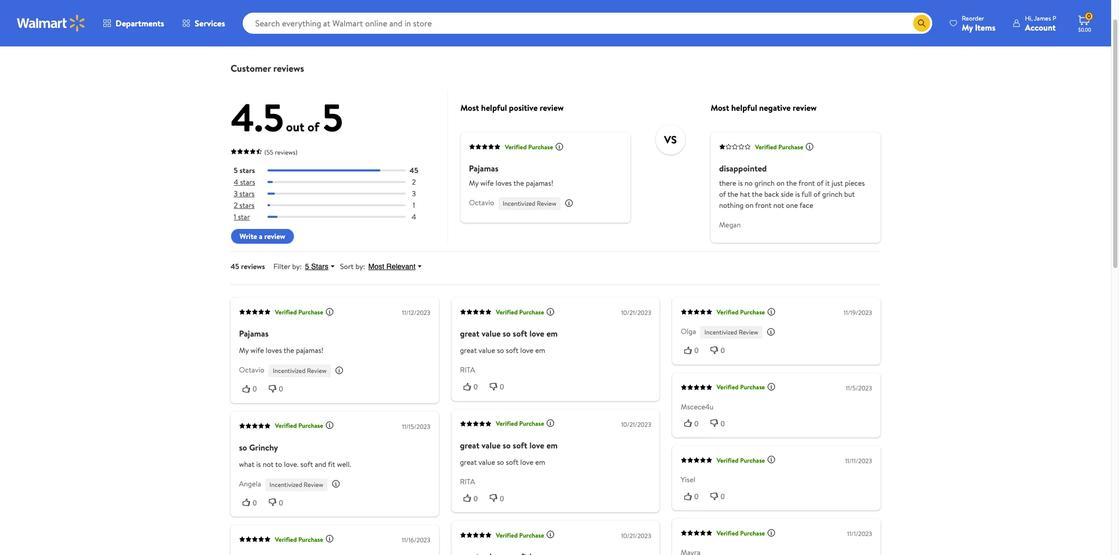 Task type: vqa. For each thing, say whether or not it's contained in the screenshot.
Review
yes



Task type: describe. For each thing, give the bounding box(es) containing it.
2 stars
[[234, 200, 255, 211]]

2 / from the left
[[355, 16, 358, 26]]

search icon image
[[917, 19, 926, 27]]

(55 reviews) link
[[231, 146, 297, 157]]

yisel
[[681, 474, 695, 485]]

1 great value so soft love em from the top
[[460, 328, 558, 339]]

megan
[[719, 220, 741, 230]]

write a review link
[[231, 229, 294, 245]]

Walmart Site-Wide search field
[[243, 13, 932, 34]]

progress bar for 1
[[267, 204, 406, 206]]

nothing
[[719, 200, 744, 211]]

reviews for customer reviews
[[273, 62, 304, 75]]

back
[[231, 36, 246, 46]]

1 great from the top
[[460, 328, 479, 339]]

2 great value so soft love em from the top
[[460, 345, 545, 356]]

relevant
[[386, 262, 415, 271]]

services button
[[173, 11, 234, 36]]

mscece4u
[[681, 401, 714, 412]]

0 inside 0 $0.00
[[1087, 12, 1091, 21]]

so grinchy
[[239, 441, 278, 453]]

my for my wife loves the pajamas!
[[469, 178, 479, 188]]

loves inside pajamas my wife loves the pajamas!
[[496, 178, 512, 188]]

0 horizontal spatial not
[[263, 459, 274, 469]]

0 horizontal spatial family
[[303, 16, 324, 26]]

grinchy
[[249, 441, 278, 453]]

1 vertical spatial grinch
[[822, 189, 842, 200]]

0 vertical spatial grinch
[[754, 178, 775, 188]]

items
[[975, 21, 995, 33]]

clothing
[[231, 16, 258, 26]]

women's
[[447, 36, 475, 46]]

2 10/21/2023 from the top
[[621, 420, 651, 429]]

incentivized review information image for so grinchy
[[332, 480, 340, 488]]

grinch pajamas link
[[362, 16, 411, 26]]

it
[[825, 178, 830, 188]]

0 horizontal spatial front
[[755, 200, 772, 211]]

1 horizontal spatial family
[[355, 36, 376, 46]]

0 vertical spatial octavio
[[469, 197, 494, 208]]

hi, james p account
[[1025, 13, 1056, 33]]

account
[[1025, 21, 1056, 33]]

11/15/2023
[[402, 422, 430, 431]]

1 rita from the top
[[460, 365, 475, 375]]

love.
[[284, 459, 299, 469]]

clothing link
[[231, 16, 258, 26]]

christmas family pajamas link
[[269, 16, 351, 26]]

angela
[[239, 478, 261, 489]]

2 for 2 stars
[[234, 200, 238, 211]]

hat
[[740, 189, 750, 200]]

hi,
[[1025, 13, 1033, 22]]

clothing / christmas family pajamas / grinch pajamas
[[231, 16, 411, 26]]

11/1/2023
[[847, 529, 872, 538]]

verified purchase information image for 11/5/2023
[[767, 383, 776, 391]]

write
[[240, 231, 257, 242]]

incentivized for pajamas incentivized review information image
[[503, 199, 535, 208]]

what is not to love. soft and fit well.
[[239, 459, 351, 469]]

1 vertical spatial grinch
[[300, 36, 322, 46]]

most relevant button
[[365, 262, 427, 271]]

3 stars
[[234, 188, 255, 199]]

(55 reviews)
[[264, 148, 297, 157]]

back to dr. seuss the grinch matching family pajama sets, 2-piece, women's
[[231, 36, 475, 46]]

the
[[287, 36, 298, 46]]

helpful for negative
[[731, 102, 757, 114]]

matching
[[323, 36, 353, 46]]

back to dr. seuss the grinch matching family pajama sets, 2-piece, women's link
[[231, 36, 475, 46]]

11/19/2023
[[844, 308, 872, 317]]

1 for 1 star
[[234, 212, 236, 222]]

p
[[1052, 13, 1056, 22]]

my wife loves the pajamas!
[[239, 345, 323, 356]]

incentivized for incentivized review information icon for olga
[[705, 328, 737, 337]]

11/12/2023
[[402, 308, 430, 317]]

full
[[802, 189, 812, 200]]

1 vertical spatial is
[[795, 189, 800, 200]]

pajamas my wife loves the pajamas!
[[469, 163, 553, 188]]

2 rita from the top
[[460, 476, 475, 487]]

45 reviews
[[231, 261, 265, 272]]

face
[[800, 200, 813, 211]]

1 vertical spatial on
[[745, 200, 754, 211]]

11/5/2023
[[846, 383, 872, 392]]

a
[[259, 231, 263, 242]]

2-
[[419, 36, 425, 46]]

positive
[[509, 102, 538, 114]]

reviews)
[[275, 148, 297, 157]]

$0.00
[[1078, 26, 1091, 33]]

filter
[[273, 261, 290, 272]]

1 for 1
[[413, 200, 415, 211]]

by: for filter by:
[[292, 261, 302, 272]]

11/11/2023
[[845, 456, 872, 465]]

reorder
[[962, 13, 984, 22]]

2 for 2
[[412, 177, 416, 187]]

pieces
[[845, 178, 865, 188]]

5 stars
[[234, 165, 255, 176]]

progress bar for 3
[[267, 193, 406, 195]]

incentivized review information image for olga
[[767, 328, 775, 336]]

stars
[[311, 262, 328, 271]]

seuss
[[267, 36, 285, 46]]

most helpful negative review
[[711, 102, 817, 114]]

of down there
[[719, 189, 726, 200]]

disappointed
[[719, 163, 767, 174]]

3 10/21/2023 from the top
[[621, 531, 651, 540]]

sort by:
[[340, 261, 365, 272]]

pajamas inside pajamas my wife loves the pajamas!
[[469, 163, 499, 174]]

well.
[[337, 459, 351, 469]]

by: for sort by:
[[355, 261, 365, 272]]

and
[[315, 459, 326, 469]]

most for most helpful positive review
[[460, 102, 479, 114]]

james
[[1034, 13, 1051, 22]]

2 great from the top
[[460, 345, 477, 356]]

verified purchase information image for 11/19/2023
[[767, 307, 776, 316]]

reorder my items
[[962, 13, 995, 33]]

2 vertical spatial is
[[256, 459, 261, 469]]

1 horizontal spatial is
[[738, 178, 743, 188]]

5 stars
[[305, 262, 328, 271]]

0 $0.00
[[1078, 12, 1091, 33]]

stars for 2 stars
[[239, 200, 255, 211]]

departments button
[[94, 11, 173, 36]]

incentivized for incentivized review information image associated with so grinchy
[[270, 480, 302, 489]]

0 horizontal spatial my
[[239, 345, 249, 356]]

customer
[[231, 62, 271, 75]]

3 great value so soft love em from the top
[[460, 439, 558, 451]]

wife inside pajamas my wife loves the pajamas!
[[480, 178, 494, 188]]

verified purchase information image for 10/21/2023
[[546, 530, 555, 539]]



Task type: locate. For each thing, give the bounding box(es) containing it.
0 vertical spatial pajamas!
[[526, 178, 553, 188]]

5 right out
[[322, 91, 343, 144]]

progress bar for 45
[[267, 169, 406, 171]]

1 vertical spatial 1
[[234, 212, 236, 222]]

5 for 5 stars
[[234, 165, 238, 176]]

4 progress bar from the top
[[267, 204, 406, 206]]

incentivized down love.
[[270, 480, 302, 489]]

grinch right the
[[300, 36, 322, 46]]

0 horizontal spatial grinch
[[300, 36, 322, 46]]

incentivized down my wife loves the pajamas!
[[273, 366, 305, 375]]

1 horizontal spatial wife
[[480, 178, 494, 188]]

stars for 4 stars
[[240, 177, 255, 187]]

2 vertical spatial my
[[239, 345, 249, 356]]

0 horizontal spatial 5
[[234, 165, 238, 176]]

10/21/2023
[[621, 308, 651, 317], [621, 420, 651, 429], [621, 531, 651, 540]]

0 horizontal spatial loves
[[266, 345, 282, 356]]

to left dr.
[[248, 36, 254, 46]]

pajama
[[377, 36, 400, 46]]

2 by: from the left
[[355, 261, 365, 272]]

what
[[239, 459, 254, 469]]

piece,
[[425, 36, 445, 46]]

verified purchase information image
[[555, 142, 564, 151], [767, 307, 776, 316], [767, 383, 776, 391], [767, 529, 776, 537], [546, 530, 555, 539]]

progress bar for 4
[[267, 216, 406, 218]]

great value so soft love em
[[460, 328, 558, 339], [460, 345, 545, 356], [460, 439, 558, 451], [460, 457, 545, 467]]

2 progress bar from the top
[[267, 181, 406, 183]]

1 horizontal spatial my
[[469, 178, 479, 188]]

stars down 4 stars at the top of the page
[[239, 188, 255, 199]]

sets,
[[402, 36, 417, 46]]

3 for 3
[[412, 188, 416, 199]]

0 vertical spatial 2
[[412, 177, 416, 187]]

reviews for 45 reviews
[[241, 261, 265, 272]]

my
[[962, 21, 973, 33], [469, 178, 479, 188], [239, 345, 249, 356]]

family left pajama
[[355, 36, 376, 46]]

review right negative
[[793, 102, 817, 114]]

reviews left filter
[[241, 261, 265, 272]]

1 horizontal spatial /
[[355, 16, 358, 26]]

0 horizontal spatial most
[[368, 262, 384, 271]]

1 horizontal spatial front
[[799, 178, 815, 188]]

just
[[832, 178, 843, 188]]

1 horizontal spatial grinch
[[362, 16, 384, 26]]

of right the full
[[814, 189, 820, 200]]

5 left stars on the left top of page
[[305, 262, 309, 271]]

0 horizontal spatial 45
[[231, 261, 239, 272]]

4 for 4
[[412, 212, 416, 222]]

0 vertical spatial loves
[[496, 178, 512, 188]]

octavio
[[469, 197, 494, 208], [239, 365, 264, 375]]

0 vertical spatial 45
[[410, 165, 418, 176]]

3 progress bar from the top
[[267, 193, 406, 195]]

1 horizontal spatial 4
[[412, 212, 416, 222]]

0 vertical spatial my
[[962, 21, 973, 33]]

is
[[738, 178, 743, 188], [795, 189, 800, 200], [256, 459, 261, 469]]

0 vertical spatial 5
[[322, 91, 343, 144]]

0 vertical spatial to
[[248, 36, 254, 46]]

most inside most relevant dropdown button
[[368, 262, 384, 271]]

my inside reorder my items
[[962, 21, 973, 33]]

4.5
[[231, 91, 284, 144]]

0 vertical spatial rita
[[460, 365, 475, 375]]

1 horizontal spatial helpful
[[731, 102, 757, 114]]

great
[[460, 328, 479, 339], [460, 345, 477, 356], [460, 439, 479, 451], [460, 457, 477, 467]]

stars down 3 stars
[[239, 200, 255, 211]]

1 horizontal spatial pajamas!
[[526, 178, 553, 188]]

there
[[719, 178, 736, 188]]

incentivized review right olga
[[705, 328, 758, 337]]

front up the full
[[799, 178, 815, 188]]

0 horizontal spatial review
[[264, 231, 285, 242]]

grinch
[[754, 178, 775, 188], [822, 189, 842, 200]]

1 10/21/2023 from the top
[[621, 308, 651, 317]]

verified purchase information image for 11/1/2023
[[767, 529, 776, 537]]

0 vertical spatial grinch
[[362, 16, 384, 26]]

45 for 45
[[410, 165, 418, 176]]

incentivized review down what is not to love. soft and fit well.
[[270, 480, 323, 489]]

pajamas! inside pajamas my wife loves the pajamas!
[[526, 178, 553, 188]]

2 helpful from the left
[[731, 102, 757, 114]]

most relevant
[[368, 262, 415, 271]]

4 for 4 stars
[[234, 177, 238, 187]]

by: right filter
[[292, 261, 302, 272]]

1 helpful from the left
[[481, 102, 507, 114]]

0 vertical spatial 4
[[234, 177, 238, 187]]

4 up relevant
[[412, 212, 416, 222]]

is right what
[[256, 459, 261, 469]]

1 horizontal spatial octavio
[[469, 197, 494, 208]]

incentivized for incentivized review information icon related to octavio
[[273, 366, 305, 375]]

0 vertical spatial family
[[303, 16, 324, 26]]

0 horizontal spatial reviews
[[241, 261, 265, 272]]

0 vertical spatial 1
[[413, 200, 415, 211]]

most helpful positive review
[[460, 102, 564, 114]]

1 vertical spatial to
[[275, 459, 282, 469]]

the inside pajamas my wife loves the pajamas!
[[513, 178, 524, 188]]

0 vertical spatial is
[[738, 178, 743, 188]]

5 stars button
[[302, 262, 340, 271]]

5 up 4 stars at the top of the page
[[234, 165, 238, 176]]

1 horizontal spatial incentivized review information image
[[767, 328, 775, 336]]

incentivized right olga
[[705, 328, 737, 337]]

1 3 from the left
[[234, 188, 238, 199]]

of inside 4.5 out of 5
[[307, 118, 319, 136]]

not
[[773, 200, 784, 211], [263, 459, 274, 469]]

2 horizontal spatial is
[[795, 189, 800, 200]]

side
[[781, 189, 793, 200]]

one
[[786, 200, 798, 211]]

0 horizontal spatial is
[[256, 459, 261, 469]]

my for my items
[[962, 21, 973, 33]]

but
[[844, 189, 855, 200]]

my inside pajamas my wife loves the pajamas!
[[469, 178, 479, 188]]

0 horizontal spatial helpful
[[481, 102, 507, 114]]

2 horizontal spatial most
[[711, 102, 729, 114]]

1 vertical spatial reviews
[[241, 261, 265, 272]]

grinch down it
[[822, 189, 842, 200]]

1 horizontal spatial by:
[[355, 261, 365, 272]]

stars up 4 stars at the top of the page
[[240, 165, 255, 176]]

1 horizontal spatial reviews
[[273, 62, 304, 75]]

is left the full
[[795, 189, 800, 200]]

1 horizontal spatial grinch
[[822, 189, 842, 200]]

1 horizontal spatial incentivized review information image
[[565, 199, 573, 207]]

front down the back at the top right of page
[[755, 200, 772, 211]]

0 horizontal spatial 2
[[234, 200, 238, 211]]

5 inside popup button
[[305, 262, 309, 271]]

/ up back to dr. seuss the grinch matching family pajama sets, 2-piece, women's
[[355, 16, 358, 26]]

verified purchase information image
[[805, 142, 814, 151], [325, 307, 334, 316], [546, 307, 555, 316], [546, 419, 555, 427], [325, 421, 334, 429], [767, 456, 776, 464], [325, 535, 334, 543]]

walmart image
[[17, 15, 85, 32]]

1 vertical spatial not
[[263, 459, 274, 469]]

4 great from the top
[[460, 457, 477, 467]]

0 vertical spatial incentivized review information image
[[767, 328, 775, 336]]

0 vertical spatial 10/21/2023
[[621, 308, 651, 317]]

grinch up pajama
[[362, 16, 384, 26]]

incentivized review information image for octavio
[[335, 366, 343, 375]]

stars down 5 stars
[[240, 177, 255, 187]]

1 vertical spatial incentivized review information image
[[335, 366, 343, 375]]

1 horizontal spatial 5
[[305, 262, 309, 271]]

1 vertical spatial incentivized review information image
[[332, 480, 340, 488]]

incentivized review information image
[[565, 199, 573, 207], [332, 480, 340, 488]]

review
[[537, 199, 556, 208], [739, 328, 758, 337], [307, 366, 327, 375], [304, 480, 323, 489]]

0 horizontal spatial incentivized review information image
[[332, 480, 340, 488]]

2 horizontal spatial 5
[[322, 91, 343, 144]]

0 horizontal spatial to
[[248, 36, 254, 46]]

0 horizontal spatial /
[[262, 16, 265, 26]]

1 vertical spatial family
[[355, 36, 376, 46]]

1 vertical spatial 45
[[231, 261, 239, 272]]

disappointed there is no grinch on the front of it just pieces of the hat the back side is full of grinch but nothing on front not one face
[[719, 163, 865, 211]]

review right positive
[[540, 102, 564, 114]]

0 vertical spatial incentivized review information image
[[565, 199, 573, 207]]

0 vertical spatial on
[[776, 178, 785, 188]]

pajamas
[[325, 16, 351, 26], [386, 16, 411, 26], [469, 163, 499, 174], [239, 328, 269, 339]]

3 great from the top
[[460, 439, 479, 451]]

incentivized review down pajamas my wife loves the pajamas!
[[503, 199, 556, 208]]

0 horizontal spatial 4
[[234, 177, 238, 187]]

on up side
[[776, 178, 785, 188]]

sort
[[340, 261, 354, 272]]

family
[[303, 16, 324, 26], [355, 36, 376, 46]]

0 button
[[681, 345, 707, 356], [707, 345, 733, 356], [460, 382, 486, 392], [486, 382, 512, 392], [239, 384, 265, 394], [265, 384, 292, 394], [681, 418, 707, 429], [707, 418, 733, 429], [681, 491, 707, 502], [707, 491, 733, 502], [460, 493, 486, 504], [486, 493, 512, 504], [239, 497, 265, 508], [265, 497, 292, 508]]

4 up 3 stars
[[234, 177, 238, 187]]

3 for 3 stars
[[234, 188, 238, 199]]

helpful left negative
[[731, 102, 757, 114]]

1 horizontal spatial on
[[776, 178, 785, 188]]

of right out
[[307, 118, 319, 136]]

olga
[[681, 326, 696, 337]]

of left it
[[817, 178, 824, 188]]

christmas
[[269, 16, 302, 26]]

review
[[540, 102, 564, 114], [793, 102, 817, 114], [264, 231, 285, 242]]

helpful for positive
[[481, 102, 507, 114]]

customer reviews
[[231, 62, 304, 75]]

4 great value so soft love em from the top
[[460, 457, 545, 467]]

back
[[764, 189, 779, 200]]

octavio down pajamas my wife loves the pajamas!
[[469, 197, 494, 208]]

1 horizontal spatial not
[[773, 200, 784, 211]]

0 vertical spatial reviews
[[273, 62, 304, 75]]

1 vertical spatial 5
[[234, 165, 238, 176]]

1 vertical spatial 10/21/2023
[[621, 420, 651, 429]]

progress bar for 2
[[267, 181, 406, 183]]

family right christmas
[[303, 16, 324, 26]]

reviews down the
[[273, 62, 304, 75]]

1 horizontal spatial 1
[[413, 200, 415, 211]]

3
[[234, 188, 238, 199], [412, 188, 416, 199]]

vs
[[664, 132, 677, 147]]

0 horizontal spatial pajamas!
[[296, 345, 323, 356]]

1 vertical spatial loves
[[266, 345, 282, 356]]

out
[[286, 118, 304, 136]]

1 vertical spatial my
[[469, 178, 479, 188]]

1 by: from the left
[[292, 261, 302, 272]]

most for most helpful negative review
[[711, 102, 729, 114]]

2 3 from the left
[[412, 188, 416, 199]]

departments
[[116, 17, 164, 29]]

negative
[[759, 102, 791, 114]]

not down the back at the top right of page
[[773, 200, 784, 211]]

stars for 5 stars
[[240, 165, 255, 176]]

0 horizontal spatial octavio
[[239, 365, 264, 375]]

0 horizontal spatial grinch
[[754, 178, 775, 188]]

1 vertical spatial front
[[755, 200, 772, 211]]

progress bar
[[267, 169, 406, 171], [267, 181, 406, 183], [267, 193, 406, 195], [267, 204, 406, 206], [267, 216, 406, 218]]

star
[[238, 212, 250, 222]]

grinch up the back at the top right of page
[[754, 178, 775, 188]]

most for most relevant
[[368, 262, 384, 271]]

1 vertical spatial rita
[[460, 476, 475, 487]]

incentivized review information image
[[767, 328, 775, 336], [335, 366, 343, 375]]

octavio down my wife loves the pajamas!
[[239, 365, 264, 375]]

1 horizontal spatial most
[[460, 102, 479, 114]]

front
[[799, 178, 815, 188], [755, 200, 772, 211]]

stars for 3 stars
[[239, 188, 255, 199]]

45
[[410, 165, 418, 176], [231, 261, 239, 272]]

1 horizontal spatial review
[[540, 102, 564, 114]]

0
[[1087, 12, 1091, 21], [694, 346, 699, 355], [721, 346, 725, 355], [474, 383, 478, 391], [500, 383, 504, 391], [253, 385, 257, 393], [279, 385, 283, 393], [694, 419, 699, 428], [721, 419, 725, 428], [694, 492, 699, 501], [721, 492, 725, 501], [474, 494, 478, 503], [500, 494, 504, 503], [253, 498, 257, 507], [279, 498, 283, 507]]

4.5 out of 5
[[231, 91, 343, 144]]

(55
[[264, 148, 273, 157]]

is left no
[[738, 178, 743, 188]]

review for most helpful negative review
[[793, 102, 817, 114]]

fit
[[328, 459, 335, 469]]

dr.
[[256, 36, 266, 46]]

no
[[745, 178, 753, 188]]

0 horizontal spatial by:
[[292, 261, 302, 272]]

2 vertical spatial 10/21/2023
[[621, 531, 651, 540]]

1 vertical spatial wife
[[251, 345, 264, 356]]

incentivized review down my wife loves the pajamas!
[[273, 366, 327, 375]]

5 for 5 stars
[[305, 262, 309, 271]]

0 horizontal spatial wife
[[251, 345, 264, 356]]

not down the grinchy
[[263, 459, 274, 469]]

helpful left positive
[[481, 102, 507, 114]]

4 stars
[[234, 177, 255, 187]]

not inside disappointed there is no grinch on the front of it just pieces of the hat the back side is full of grinch but nothing on front not one face
[[773, 200, 784, 211]]

1 horizontal spatial 45
[[410, 165, 418, 176]]

1 star
[[234, 212, 250, 222]]

by:
[[292, 261, 302, 272], [355, 261, 365, 272]]

1 vertical spatial pajamas!
[[296, 345, 323, 356]]

0 horizontal spatial incentivized review information image
[[335, 366, 343, 375]]

review right a
[[264, 231, 285, 242]]

5 progress bar from the top
[[267, 216, 406, 218]]

on down hat
[[745, 200, 754, 211]]

45 for 45 reviews
[[231, 261, 239, 272]]

0 horizontal spatial 1
[[234, 212, 236, 222]]

2 horizontal spatial review
[[793, 102, 817, 114]]

0 vertical spatial front
[[799, 178, 815, 188]]

services
[[195, 17, 225, 29]]

0 horizontal spatial on
[[745, 200, 754, 211]]

/ right clothing link at top left
[[262, 16, 265, 26]]

write a review
[[240, 231, 285, 242]]

stars
[[240, 165, 255, 176], [240, 177, 255, 187], [239, 188, 255, 199], [239, 200, 255, 211]]

0 vertical spatial not
[[773, 200, 784, 211]]

1 progress bar from the top
[[267, 169, 406, 171]]

by: right sort
[[355, 261, 365, 272]]

1 horizontal spatial to
[[275, 459, 282, 469]]

2 vertical spatial 5
[[305, 262, 309, 271]]

filter by:
[[273, 261, 302, 272]]

helpful
[[481, 102, 507, 114], [731, 102, 757, 114]]

1 / from the left
[[262, 16, 265, 26]]

Search search field
[[243, 13, 932, 34]]

most
[[460, 102, 479, 114], [711, 102, 729, 114], [368, 262, 384, 271]]

review for most helpful positive review
[[540, 102, 564, 114]]

incentivized down pajamas my wife loves the pajamas!
[[503, 199, 535, 208]]

to left love.
[[275, 459, 282, 469]]

2 horizontal spatial my
[[962, 21, 973, 33]]

incentivized review information image for pajamas
[[565, 199, 573, 207]]

loves
[[496, 178, 512, 188], [266, 345, 282, 356]]

11/16/2023
[[402, 536, 430, 545]]



